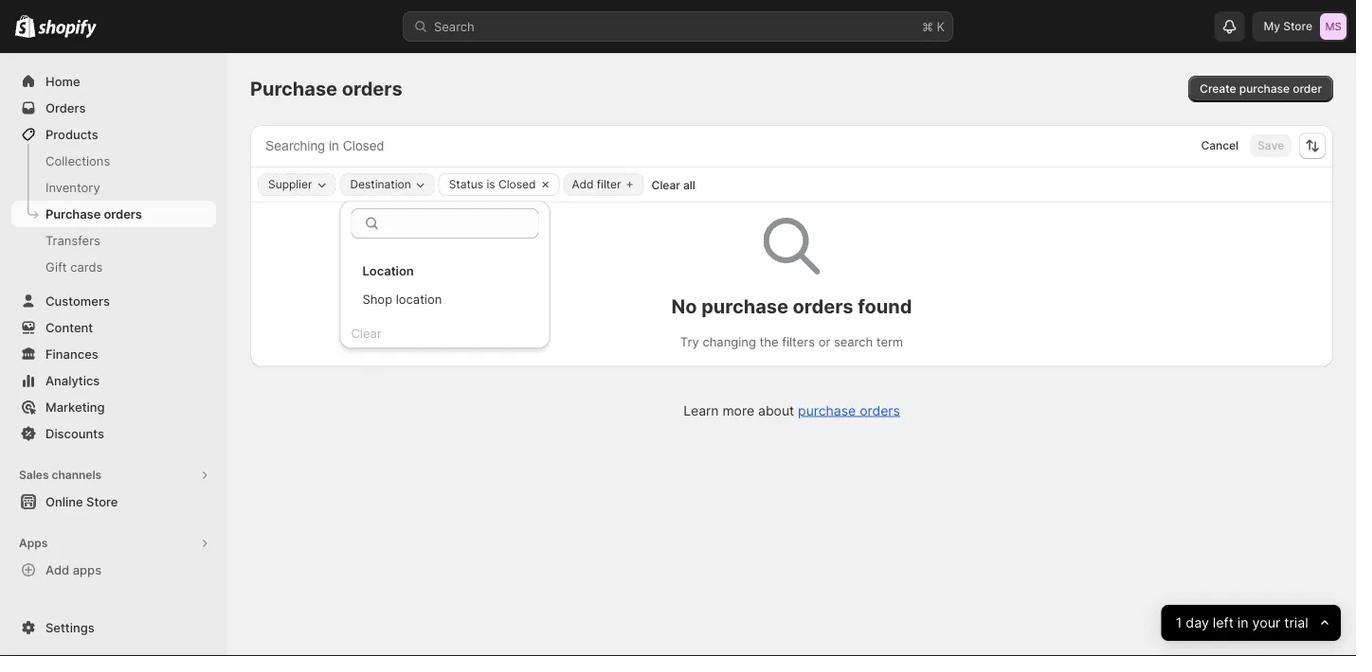 Task type: describe. For each thing, give the bounding box(es) containing it.
marketing
[[46, 400, 105, 415]]

purchase orders link
[[11, 201, 216, 228]]

status is closed button
[[440, 174, 536, 195]]

add filter
[[572, 178, 621, 191]]

closed
[[499, 178, 536, 191]]

add apps button
[[11, 557, 216, 584]]

changing
[[703, 335, 756, 350]]

discounts
[[46, 427, 104, 441]]

location
[[362, 264, 414, 278]]

1 day left in your trial
[[1176, 616, 1309, 632]]

my store image
[[1320, 13, 1347, 40]]

cancel
[[1201, 139, 1239, 153]]

shop location button
[[357, 284, 533, 315]]

finances link
[[11, 341, 216, 368]]

settings
[[46, 621, 94, 636]]

shopify image
[[15, 15, 35, 38]]

content
[[46, 320, 93, 335]]

order
[[1293, 82, 1322, 96]]

status is closed
[[449, 178, 536, 191]]

1 horizontal spatial purchase orders
[[250, 77, 403, 100]]

the
[[760, 335, 779, 350]]

clear
[[652, 178, 681, 192]]

purchase orders link
[[798, 403, 900, 419]]

add for add apps
[[46, 563, 69, 578]]

cancel button
[[1194, 135, 1247, 157]]

transfers link
[[11, 228, 216, 254]]

store for my store
[[1284, 19, 1313, 33]]

term
[[877, 335, 904, 350]]

gift cards link
[[11, 254, 216, 281]]

day
[[1186, 616, 1210, 632]]

destination button
[[341, 174, 434, 195]]

Searching in Closed field
[[260, 134, 1152, 158]]

products
[[46, 127, 98, 142]]

⌘
[[922, 19, 934, 34]]

your
[[1253, 616, 1281, 632]]

supplier
[[268, 178, 312, 191]]

filter
[[597, 178, 621, 191]]

online
[[46, 495, 83, 510]]

search
[[434, 19, 475, 34]]

settings link
[[11, 615, 216, 642]]

learn more about purchase orders
[[684, 403, 900, 419]]

create purchase order
[[1200, 82, 1322, 96]]

is
[[487, 178, 495, 191]]

transfers
[[46, 233, 100, 248]]

products link
[[11, 121, 216, 148]]

empty search results image
[[764, 218, 820, 275]]

customers
[[46, 294, 110, 309]]

all
[[683, 178, 696, 192]]

found
[[858, 295, 912, 318]]

trial
[[1285, 616, 1309, 632]]

online store
[[46, 495, 118, 510]]

location
[[396, 292, 442, 307]]

more
[[723, 403, 755, 419]]

home link
[[11, 68, 216, 95]]

cards
[[70, 260, 103, 274]]

marketing link
[[11, 394, 216, 421]]

online store link
[[11, 489, 216, 516]]

inventory
[[46, 180, 100, 195]]

0 horizontal spatial purchase
[[46, 207, 101, 221]]

purchase for create
[[1240, 82, 1290, 96]]

apps
[[73, 563, 102, 578]]

or
[[819, 335, 831, 350]]

content link
[[11, 315, 216, 341]]



Task type: locate. For each thing, give the bounding box(es) containing it.
1 day left in your trial button
[[1162, 606, 1341, 642]]

0 horizontal spatial store
[[86, 495, 118, 510]]

store for online store
[[86, 495, 118, 510]]

collections
[[46, 154, 110, 168]]

1 vertical spatial purchase
[[702, 295, 789, 318]]

None text field
[[389, 209, 539, 239]]

sales channels
[[19, 469, 102, 483]]

1 vertical spatial add
[[46, 563, 69, 578]]

1 horizontal spatial store
[[1284, 19, 1313, 33]]

sales
[[19, 469, 49, 483]]

add inside dropdown button
[[572, 178, 594, 191]]

create purchase order link
[[1189, 76, 1334, 102]]

try changing the filters or search term
[[680, 335, 904, 350]]

analytics link
[[11, 368, 216, 394]]

finances
[[46, 347, 98, 362]]

0 vertical spatial purchase
[[1240, 82, 1290, 96]]

no
[[672, 295, 697, 318]]

0 horizontal spatial add
[[46, 563, 69, 578]]

customers link
[[11, 288, 216, 315]]

1 vertical spatial purchase orders
[[46, 207, 142, 221]]

purchase left order
[[1240, 82, 1290, 96]]

search
[[834, 335, 873, 350]]

clear all button
[[644, 174, 703, 197]]

⌘ k
[[922, 19, 945, 34]]

apps button
[[11, 531, 216, 557]]

orders
[[46, 100, 86, 115]]

orders
[[342, 77, 403, 100], [104, 207, 142, 221], [793, 295, 854, 318], [860, 403, 900, 419]]

store down sales channels button
[[86, 495, 118, 510]]

add inside button
[[46, 563, 69, 578]]

filters
[[782, 335, 815, 350]]

purchase for no
[[702, 295, 789, 318]]

purchase up "changing"
[[702, 295, 789, 318]]

no purchase orders found
[[672, 295, 912, 318]]

purchase
[[250, 77, 338, 100], [46, 207, 101, 221]]

home
[[46, 74, 80, 89]]

1 horizontal spatial purchase
[[798, 403, 856, 419]]

shop location
[[362, 292, 442, 307]]

my store
[[1264, 19, 1313, 33]]

analytics
[[46, 373, 100, 388]]

orders link
[[11, 95, 216, 121]]

apps
[[19, 537, 48, 551]]

purchase right about
[[798, 403, 856, 419]]

in
[[1238, 616, 1249, 632]]

my
[[1264, 19, 1281, 33]]

add left apps
[[46, 563, 69, 578]]

clear all
[[652, 178, 696, 192]]

store inside button
[[86, 495, 118, 510]]

collections link
[[11, 148, 216, 174]]

purchase
[[1240, 82, 1290, 96], [702, 295, 789, 318], [798, 403, 856, 419]]

0 horizontal spatial purchase
[[702, 295, 789, 318]]

status
[[449, 178, 484, 191]]

learn
[[684, 403, 719, 419]]

purchase orders
[[250, 77, 403, 100], [46, 207, 142, 221]]

create
[[1200, 82, 1237, 96]]

channels
[[52, 469, 102, 483]]

1 horizontal spatial add
[[572, 178, 594, 191]]

2 horizontal spatial purchase
[[1240, 82, 1290, 96]]

add apps
[[46, 563, 102, 578]]

shopify image
[[38, 19, 97, 38]]

1
[[1176, 616, 1183, 632]]

try
[[680, 335, 699, 350]]

add for add filter
[[572, 178, 594, 191]]

0 vertical spatial purchase
[[250, 77, 338, 100]]

shop
[[362, 292, 393, 307]]

0 horizontal spatial purchase orders
[[46, 207, 142, 221]]

destination
[[350, 178, 411, 191]]

store right my
[[1284, 19, 1313, 33]]

add filter button
[[563, 173, 644, 196]]

0 vertical spatial purchase orders
[[250, 77, 403, 100]]

1 vertical spatial purchase
[[46, 207, 101, 221]]

0 vertical spatial add
[[572, 178, 594, 191]]

1 vertical spatial store
[[86, 495, 118, 510]]

k
[[937, 19, 945, 34]]

2 vertical spatial purchase
[[798, 403, 856, 419]]

left
[[1213, 616, 1234, 632]]

add left filter
[[572, 178, 594, 191]]

about
[[758, 403, 795, 419]]

online store button
[[0, 489, 228, 516]]

0 vertical spatial store
[[1284, 19, 1313, 33]]

sales channels button
[[11, 463, 216, 489]]

discounts link
[[11, 421, 216, 447]]

supplier button
[[259, 174, 335, 195]]

store
[[1284, 19, 1313, 33], [86, 495, 118, 510]]

inventory link
[[11, 174, 216, 201]]

gift cards
[[46, 260, 103, 274]]

add
[[572, 178, 594, 191], [46, 563, 69, 578]]

1 horizontal spatial purchase
[[250, 77, 338, 100]]

gift
[[46, 260, 67, 274]]



Task type: vqa. For each thing, say whether or not it's contained in the screenshot.
apps
yes



